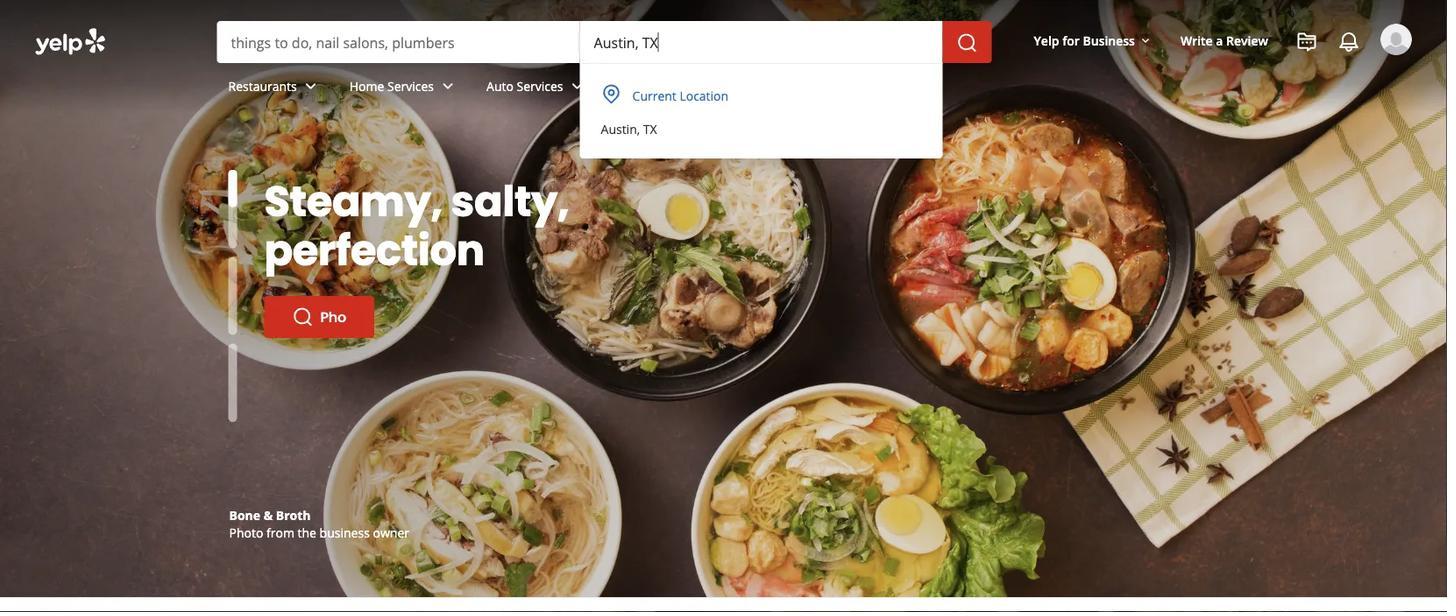 Task type: vqa. For each thing, say whether or not it's contained in the screenshot.
business
yes



Task type: locate. For each thing, give the bounding box(es) containing it.
3 24 chevron down v2 image from the left
[[567, 76, 588, 97]]

1 horizontal spatial services
[[517, 78, 563, 94]]

24 chevron down v2 image inside home services link
[[437, 76, 458, 97]]

yelp for business
[[1034, 32, 1135, 49]]

tx
[[643, 121, 657, 137]]

the
[[298, 525, 316, 541]]

2 24 chevron down v2 image from the left
[[437, 76, 458, 97]]

ruby a. image
[[1381, 24, 1412, 55]]

auto services
[[487, 78, 563, 94]]

none search field containing yelp for business
[[0, 0, 1447, 187]]

yelp
[[1034, 32, 1059, 49]]

services
[[387, 78, 434, 94], [517, 78, 563, 94]]

explore banner section banner
[[0, 0, 1447, 598]]

1 24 chevron down v2 image from the left
[[300, 76, 321, 97]]

auto
[[487, 78, 514, 94]]

write a review
[[1181, 32, 1268, 49]]

  text field inside search field
[[594, 32, 929, 52]]

search image
[[957, 33, 978, 54]]

bone & broth photo from the business owner
[[229, 507, 409, 541]]

None search field
[[217, 21, 995, 63]]

24 chevron down v2 image right more
[[650, 76, 671, 97]]

from
[[266, 525, 294, 541]]

services for auto services
[[517, 78, 563, 94]]

current location
[[632, 87, 729, 104]]

2 services from the left
[[517, 78, 563, 94]]

24 marker v2 image
[[601, 84, 622, 105]]

4 24 chevron down v2 image from the left
[[650, 76, 671, 97]]

24 chevron down v2 image right restaurants
[[300, 76, 321, 97]]

24 chevron down v2 image left auto
[[437, 76, 458, 97]]

Near text field
[[594, 32, 929, 52]]

24 chevron down v2 image inside the more link
[[650, 76, 671, 97]]

pho link
[[264, 296, 374, 338]]

write a review link
[[1174, 25, 1275, 56]]

home services link
[[335, 63, 472, 114]]

services right home
[[387, 78, 434, 94]]

bone
[[229, 507, 260, 524]]

notifications image
[[1339, 32, 1360, 53]]

None search field
[[0, 0, 1447, 187]]

24 chevron down v2 image inside restaurants link
[[300, 76, 321, 97]]

  text field
[[594, 32, 929, 52]]

steamy,
[[264, 172, 442, 231]]

location
[[680, 87, 729, 104]]

Find text field
[[231, 32, 566, 52]]

pho
[[320, 307, 346, 327]]

yelp for business button
[[1027, 25, 1160, 56]]

24 chevron down v2 image left 24 marker v2 icon
[[567, 76, 588, 97]]

0 horizontal spatial services
[[387, 78, 434, 94]]

steamy, salty, perfection
[[264, 172, 569, 280]]

1 services from the left
[[387, 78, 434, 94]]

austin, tx link
[[590, 113, 929, 145]]

None field
[[231, 32, 566, 52], [594, 32, 929, 52], [594, 32, 929, 52]]

24 chevron down v2 image inside auto services link
[[567, 76, 588, 97]]

services right auto
[[517, 78, 563, 94]]

austin, tx
[[601, 121, 657, 137]]

24 chevron down v2 image
[[300, 76, 321, 97], [437, 76, 458, 97], [567, 76, 588, 97], [650, 76, 671, 97]]

for
[[1063, 32, 1080, 49]]

photo
[[229, 525, 263, 541]]

home
[[350, 78, 384, 94]]

projects image
[[1296, 32, 1317, 53]]

none search field inside explore banner section banner
[[217, 21, 995, 63]]

24 chevron down v2 image for restaurants
[[300, 76, 321, 97]]

business
[[1083, 32, 1135, 49]]



Task type: describe. For each thing, give the bounding box(es) containing it.
auto services link
[[472, 63, 602, 114]]

restaurants link
[[214, 63, 335, 114]]

more link
[[602, 63, 685, 114]]

16 chevron down v2 image
[[1139, 34, 1153, 48]]

review
[[1226, 32, 1268, 49]]

24 chevron down v2 image for home services
[[437, 76, 458, 97]]

business
[[320, 525, 370, 541]]

current location link
[[590, 78, 932, 113]]

more
[[616, 78, 646, 94]]

home services
[[350, 78, 434, 94]]

24 search v2 image
[[292, 307, 313, 328]]

austin,
[[601, 121, 640, 137]]

bone & broth link
[[229, 507, 311, 524]]

salty,
[[451, 172, 569, 231]]

none field 'find'
[[231, 32, 566, 52]]

restaurants
[[228, 78, 297, 94]]

user actions element
[[1020, 22, 1437, 130]]

write
[[1181, 32, 1213, 49]]

a
[[1216, 32, 1223, 49]]

current
[[632, 87, 677, 104]]

&
[[264, 507, 273, 524]]

services for home services
[[387, 78, 434, 94]]

business categories element
[[214, 63, 1412, 114]]

perfection
[[264, 221, 484, 280]]

owner
[[373, 525, 409, 541]]

24 chevron down v2 image for more
[[650, 76, 671, 97]]

broth
[[276, 507, 311, 524]]

24 chevron down v2 image for auto services
[[567, 76, 588, 97]]



